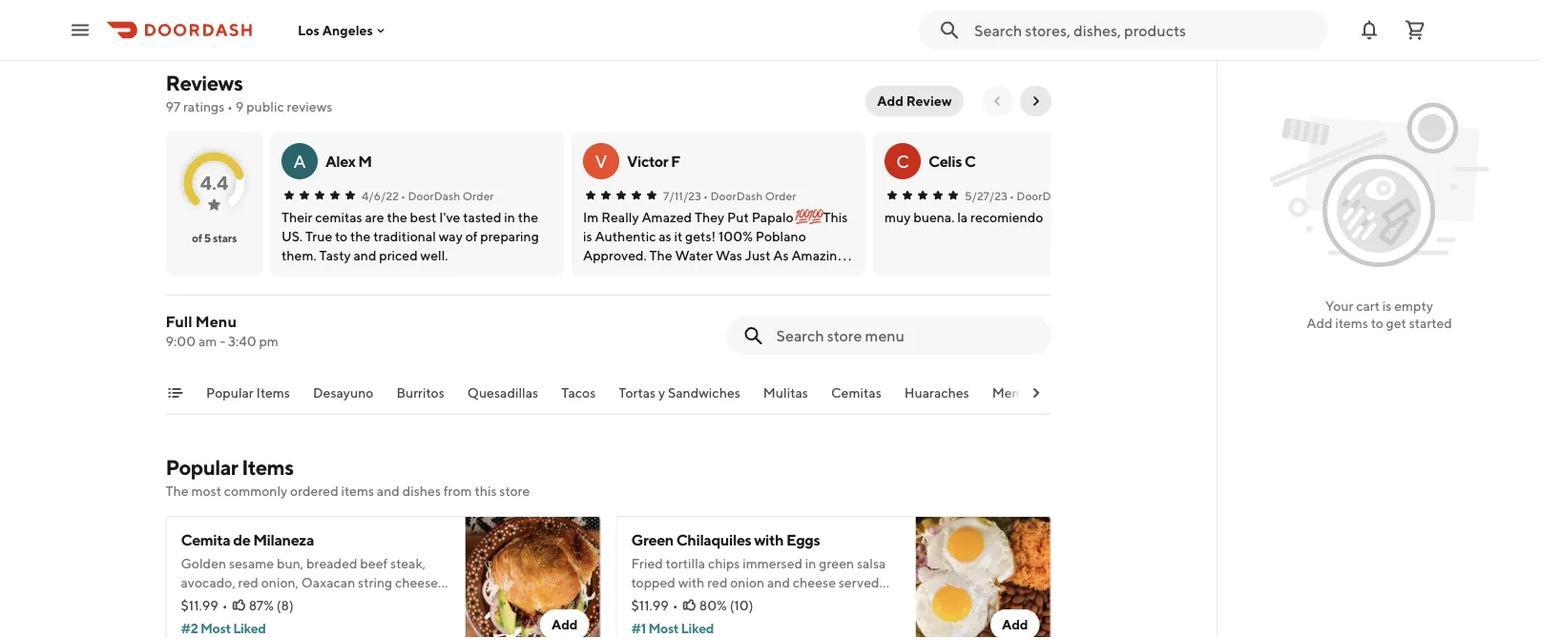 Task type: describe. For each thing, give the bounding box(es) containing it.
popular for popular items the most commonly ordered items and dishes from this store
[[166, 455, 238, 480]]

empty
[[1394, 298, 1433, 314]]

(8)
[[277, 598, 294, 614]]

m
[[358, 152, 372, 170]]

eggs
[[786, 531, 820, 549]]

order for v
[[765, 189, 796, 202]]

a
[[293, 151, 305, 171]]

tortas
[[618, 385, 655, 401]]

green
[[819, 556, 854, 572]]

green chilaquiles with eggs fried tortilla chips immersed in green salsa topped with red onion and cheese served with two eggs, rice, and beans.
[[631, 531, 886, 610]]

mulitas
[[763, 385, 808, 401]]

this
[[475, 483, 497, 499]]

pm
[[259, 334, 279, 349]]

doordash for v
[[710, 189, 762, 202]]

tacos
[[561, 385, 595, 401]]

$11.99 for green chilaquiles with eggs
[[631, 598, 669, 614]]

of
[[191, 231, 202, 244]]

popular items
[[206, 385, 290, 401]]

most for green
[[648, 621, 679, 637]]

dishes
[[402, 483, 441, 499]]

chilaquiles
[[676, 531, 751, 549]]

full
[[166, 313, 192, 331]]

de
[[233, 531, 250, 549]]

your cart is empty add items to get started
[[1307, 298, 1452, 331]]

chips
[[708, 556, 740, 572]]

add button for cemita de milaneza
[[540, 610, 589, 638]]

1 vertical spatial and
[[767, 575, 790, 591]]

victor f
[[627, 152, 680, 170]]

y
[[658, 385, 665, 401]]

• doordash order for c
[[1009, 189, 1102, 202]]

am
[[198, 334, 217, 349]]

• right 4/6/22
[[400, 189, 405, 202]]

• right 5/27/23
[[1009, 189, 1014, 202]]

with up immersed
[[754, 531, 784, 549]]

items inside popular items the most commonly ordered items and dishes from this store
[[341, 483, 374, 499]]

• up #2 most liked
[[222, 598, 228, 614]]

eggs,
[[686, 594, 718, 610]]

the
[[166, 483, 189, 499]]

• doordash order for v
[[703, 189, 796, 202]]

green
[[631, 531, 674, 549]]

onion,
[[261, 575, 299, 591]]

9
[[236, 99, 244, 115]]

sesame
[[229, 556, 274, 572]]

started
[[1409, 315, 1452, 331]]

2 vertical spatial and
[[749, 594, 772, 610]]

$11.99 for cemita de milaneza
[[181, 598, 218, 614]]

store
[[499, 483, 530, 499]]

with down topped
[[631, 594, 658, 610]]

red inside green chilaquiles with eggs fried tortilla chips immersed in green salsa topped with red onion and cheese served with two eggs, rice, and beans.
[[707, 575, 728, 591]]

• up #1 most liked
[[673, 598, 678, 614]]

80%
[[699, 598, 727, 614]]

reviews
[[166, 71, 243, 95]]

97
[[166, 99, 180, 115]]

angeles
[[322, 22, 373, 38]]

onion
[[730, 575, 765, 591]]

9:00
[[166, 334, 196, 349]]

4/6/22
[[361, 189, 398, 202]]

add inside button
[[877, 93, 904, 109]]

review
[[906, 93, 952, 109]]

huaraches button
[[904, 384, 969, 414]]

beef
[[360, 556, 388, 572]]

add button for green chilaquiles with eggs
[[991, 610, 1040, 638]]

public
[[246, 99, 284, 115]]

quesadillas
[[467, 385, 538, 401]]

add review button
[[866, 86, 963, 116]]

string
[[358, 575, 392, 591]]

with inside cemita de milaneza golden sesame bun, breaded beef steak, avocado, red onion, oaxacan string cheese, with chipotle sauce.
[[181, 594, 207, 610]]

huaraches
[[904, 385, 969, 401]]

of 5 stars
[[191, 231, 236, 244]]

sauce.
[[263, 594, 301, 610]]

liked for de
[[233, 621, 266, 637]]

(10)
[[730, 598, 753, 614]]

items inside your cart is empty add items to get started
[[1335, 315, 1368, 331]]

most
[[191, 483, 221, 499]]

tortilla
[[666, 556, 705, 572]]

menu
[[196, 313, 237, 331]]

topped
[[631, 575, 676, 591]]

#2 most liked
[[181, 621, 266, 637]]

reviews
[[287, 99, 333, 115]]

cemitas
[[831, 385, 881, 401]]

$11.99 • for green
[[631, 598, 678, 614]]

stars
[[212, 231, 236, 244]]

scroll menu navigation right image
[[1028, 386, 1044, 401]]

show menu categories image
[[167, 386, 183, 401]]

los angeles button
[[298, 22, 388, 38]]

celis c
[[928, 152, 975, 170]]

red inside cemita de milaneza golden sesame bun, breaded beef steak, avocado, red onion, oaxacan string cheese, with chipotle sauce.
[[238, 575, 258, 591]]

Item Search search field
[[776, 325, 1036, 346]]

#2
[[181, 621, 198, 637]]

breaded
[[306, 556, 357, 572]]

with down tortilla
[[678, 575, 705, 591]]

burritos
[[396, 385, 444, 401]]

doordash for a
[[407, 189, 460, 202]]



Task type: vqa. For each thing, say whether or not it's contained in the screenshot.
Mi for Dunkin'
no



Task type: locate. For each thing, give the bounding box(es) containing it.
87%
[[249, 598, 274, 614]]

items down pm on the bottom
[[256, 385, 290, 401]]

1 horizontal spatial liked
[[681, 621, 714, 637]]

popular down -
[[206, 385, 253, 401]]

$11.99 •
[[181, 598, 228, 614], [631, 598, 678, 614]]

add review
[[877, 93, 952, 109]]

• doordash order right 4/6/22
[[400, 189, 493, 202]]

red
[[238, 575, 258, 591], [707, 575, 728, 591]]

cheese,
[[395, 575, 441, 591]]

alex
[[325, 152, 355, 170]]

$11.99 inside $11.99 button
[[320, 21, 358, 36]]

$11.99 • down topped
[[631, 598, 678, 614]]

cemitas button
[[831, 384, 881, 414]]

served
[[839, 575, 879, 591]]

ordered
[[290, 483, 339, 499]]

items for popular items
[[256, 385, 290, 401]]

2 horizontal spatial order
[[1071, 189, 1102, 202]]

c right celis
[[964, 152, 975, 170]]

doordash right the 7/11/23
[[710, 189, 762, 202]]

add inside your cart is empty add items to get started
[[1307, 315, 1333, 331]]

golden
[[181, 556, 226, 572]]

$11.99 • for cemita
[[181, 598, 228, 614]]

popular up most
[[166, 455, 238, 480]]

$11.99 right los
[[320, 21, 358, 36]]

from
[[444, 483, 472, 499]]

doordash
[[407, 189, 460, 202], [710, 189, 762, 202], [1016, 189, 1069, 202]]

2 horizontal spatial • doordash order
[[1009, 189, 1102, 202]]

los angeles
[[298, 22, 373, 38]]

1 vertical spatial items
[[242, 455, 294, 480]]

mulitas button
[[763, 384, 808, 414]]

2 doordash from the left
[[710, 189, 762, 202]]

victor
[[627, 152, 668, 170]]

popular items button
[[206, 384, 290, 414]]

1 horizontal spatial $11.99
[[320, 21, 358, 36]]

sandwiches
[[667, 385, 740, 401]]

tortas y sandwiches button
[[618, 384, 740, 414]]

80% (10)
[[699, 598, 753, 614]]

get
[[1386, 315, 1407, 331]]

0 horizontal spatial • doordash order
[[400, 189, 493, 202]]

order for c
[[1071, 189, 1102, 202]]

$11.99 button
[[316, 0, 467, 50]]

1 order from the left
[[462, 189, 493, 202]]

liked
[[233, 621, 266, 637], [681, 621, 714, 637]]

doordash right 5/27/23
[[1016, 189, 1069, 202]]

4.4
[[200, 171, 228, 194]]

items inside popular items the most commonly ordered items and dishes from this store
[[242, 455, 294, 480]]

items for popular items the most commonly ordered items and dishes from this store
[[242, 455, 294, 480]]

0 horizontal spatial items
[[341, 483, 374, 499]]

1 • doordash order from the left
[[400, 189, 493, 202]]

popular inside popular items the most commonly ordered items and dishes from this store
[[166, 455, 238, 480]]

1 horizontal spatial $11.99 •
[[631, 598, 678, 614]]

-
[[220, 334, 225, 349]]

3:40
[[228, 334, 256, 349]]

doordash right 4/6/22
[[407, 189, 460, 202]]

2 liked from the left
[[681, 621, 714, 637]]

red down 'sesame'
[[238, 575, 258, 591]]

milaneza
[[253, 531, 314, 549]]

0 vertical spatial items
[[256, 385, 290, 401]]

1 horizontal spatial • doordash order
[[703, 189, 796, 202]]

0 horizontal spatial c
[[896, 151, 909, 171]]

popular for popular items
[[206, 385, 253, 401]]

f
[[670, 152, 680, 170]]

5
[[204, 231, 210, 244]]

2 horizontal spatial $11.99
[[631, 598, 669, 614]]

2 add button from the left
[[991, 610, 1040, 638]]

5/27/23
[[964, 189, 1007, 202]]

1 horizontal spatial most
[[648, 621, 679, 637]]

1 liked from the left
[[233, 621, 266, 637]]

desayuno
[[312, 385, 373, 401]]

reviews link
[[166, 71, 243, 95]]

two
[[660, 594, 683, 610]]

1 doordash from the left
[[407, 189, 460, 202]]

1 horizontal spatial doordash
[[710, 189, 762, 202]]

$11.99 down topped
[[631, 598, 669, 614]]

cart
[[1356, 298, 1380, 314]]

1 horizontal spatial items
[[1335, 315, 1368, 331]]

items
[[256, 385, 290, 401], [242, 455, 294, 480]]

liked down eggs,
[[681, 621, 714, 637]]

2 most from the left
[[648, 621, 679, 637]]

1 vertical spatial popular
[[166, 455, 238, 480]]

next image
[[1028, 94, 1044, 109]]

avocado,
[[181, 575, 235, 591]]

popular inside 'popular items' 'button'
[[206, 385, 253, 401]]

order for a
[[462, 189, 493, 202]]

immersed
[[743, 556, 803, 572]]

1 horizontal spatial add button
[[991, 610, 1040, 638]]

open menu image
[[69, 19, 92, 42]]

2 • doordash order from the left
[[703, 189, 796, 202]]

salsa
[[857, 556, 886, 572]]

1 vertical spatial items
[[341, 483, 374, 499]]

0 horizontal spatial add button
[[540, 610, 589, 638]]

#1
[[631, 621, 646, 637]]

2 order from the left
[[765, 189, 796, 202]]

los
[[298, 22, 320, 38]]

items up "commonly"
[[242, 455, 294, 480]]

notification bell image
[[1358, 19, 1381, 42]]

0 horizontal spatial red
[[238, 575, 258, 591]]

0 horizontal spatial doordash
[[407, 189, 460, 202]]

most
[[200, 621, 231, 637], [648, 621, 679, 637]]

popular
[[206, 385, 253, 401], [166, 455, 238, 480]]

desayuno button
[[312, 384, 373, 414]]

liked down 87%
[[233, 621, 266, 637]]

3 doordash from the left
[[1016, 189, 1069, 202]]

87% (8)
[[249, 598, 294, 614]]

is
[[1383, 298, 1392, 314]]

2 red from the left
[[707, 575, 728, 591]]

0 horizontal spatial order
[[462, 189, 493, 202]]

• doordash order right the 7/11/23
[[703, 189, 796, 202]]

cheese
[[793, 575, 836, 591]]

0 horizontal spatial liked
[[233, 621, 266, 637]]

liked for chilaquiles
[[681, 621, 714, 637]]

• doordash order for a
[[400, 189, 493, 202]]

c left celis
[[896, 151, 909, 171]]

your
[[1326, 298, 1354, 314]]

doordash for c
[[1016, 189, 1069, 202]]

0 horizontal spatial $11.99
[[181, 598, 218, 614]]

1 horizontal spatial c
[[964, 152, 975, 170]]

items down your
[[1335, 315, 1368, 331]]

0 vertical spatial items
[[1335, 315, 1368, 331]]

• right the 7/11/23
[[703, 189, 708, 202]]

steak,
[[390, 556, 426, 572]]

most right #1
[[648, 621, 679, 637]]

1 horizontal spatial order
[[765, 189, 796, 202]]

1 horizontal spatial red
[[707, 575, 728, 591]]

1 most from the left
[[200, 621, 231, 637]]

to
[[1371, 315, 1384, 331]]

commonly
[[224, 483, 287, 499]]

items right ordered
[[341, 483, 374, 499]]

2 horizontal spatial doordash
[[1016, 189, 1069, 202]]

3 • doordash order from the left
[[1009, 189, 1102, 202]]

0 vertical spatial and
[[377, 483, 400, 499]]

items
[[1335, 315, 1368, 331], [341, 483, 374, 499]]

3 order from the left
[[1071, 189, 1102, 202]]

green chilaquiles with eggs image
[[916, 516, 1051, 638]]

• doordash order right 5/27/23
[[1009, 189, 1102, 202]]

most right '#2'
[[200, 621, 231, 637]]

0 horizontal spatial most
[[200, 621, 231, 637]]

fried
[[631, 556, 663, 572]]

add button
[[540, 610, 589, 638], [991, 610, 1040, 638]]

and inside popular items the most commonly ordered items and dishes from this store
[[377, 483, 400, 499]]

• inside reviews 97 ratings • 9 public reviews
[[227, 99, 233, 115]]

with
[[754, 531, 784, 549], [678, 575, 705, 591], [181, 594, 207, 610], [631, 594, 658, 610]]

in
[[805, 556, 816, 572]]

full menu 9:00 am - 3:40 pm
[[166, 313, 279, 349]]

most for cemita
[[200, 621, 231, 637]]

cemita de milaneza image
[[465, 516, 601, 638]]

oaxacan
[[301, 575, 355, 591]]

bun,
[[277, 556, 304, 572]]

1 red from the left
[[238, 575, 258, 591]]

and down immersed
[[767, 575, 790, 591]]

red down chips
[[707, 575, 728, 591]]

1 add button from the left
[[540, 610, 589, 638]]

cemita de milaneza golden sesame bun, breaded beef steak, avocado, red onion, oaxacan string cheese, with chipotle sauce.
[[181, 531, 441, 610]]

reviews 97 ratings • 9 public reviews
[[166, 71, 333, 115]]

cemita
[[181, 531, 230, 549]]

ratings
[[183, 99, 225, 115]]

• left "9" on the top left
[[227, 99, 233, 115]]

$11.99 • down 'avocado,'
[[181, 598, 228, 614]]

and down 'onion'
[[749, 594, 772, 610]]

2 $11.99 • from the left
[[631, 598, 678, 614]]

rice,
[[721, 594, 746, 610]]

Store search: begin typing to search for stores available on DoorDash text field
[[974, 20, 1316, 41]]

items inside 'button'
[[256, 385, 290, 401]]

1 $11.99 • from the left
[[181, 598, 228, 614]]

and left "dishes"
[[377, 483, 400, 499]]

memelas button
[[992, 384, 1047, 414]]

0 items, open order cart image
[[1404, 19, 1427, 42]]

$11.99 down 'avocado,'
[[181, 598, 218, 614]]

0 horizontal spatial $11.99 •
[[181, 598, 228, 614]]

previous image
[[990, 94, 1005, 109]]

memelas
[[992, 385, 1047, 401]]

tacos button
[[561, 384, 595, 414]]

0 vertical spatial popular
[[206, 385, 253, 401]]

with down 'avocado,'
[[181, 594, 207, 610]]



